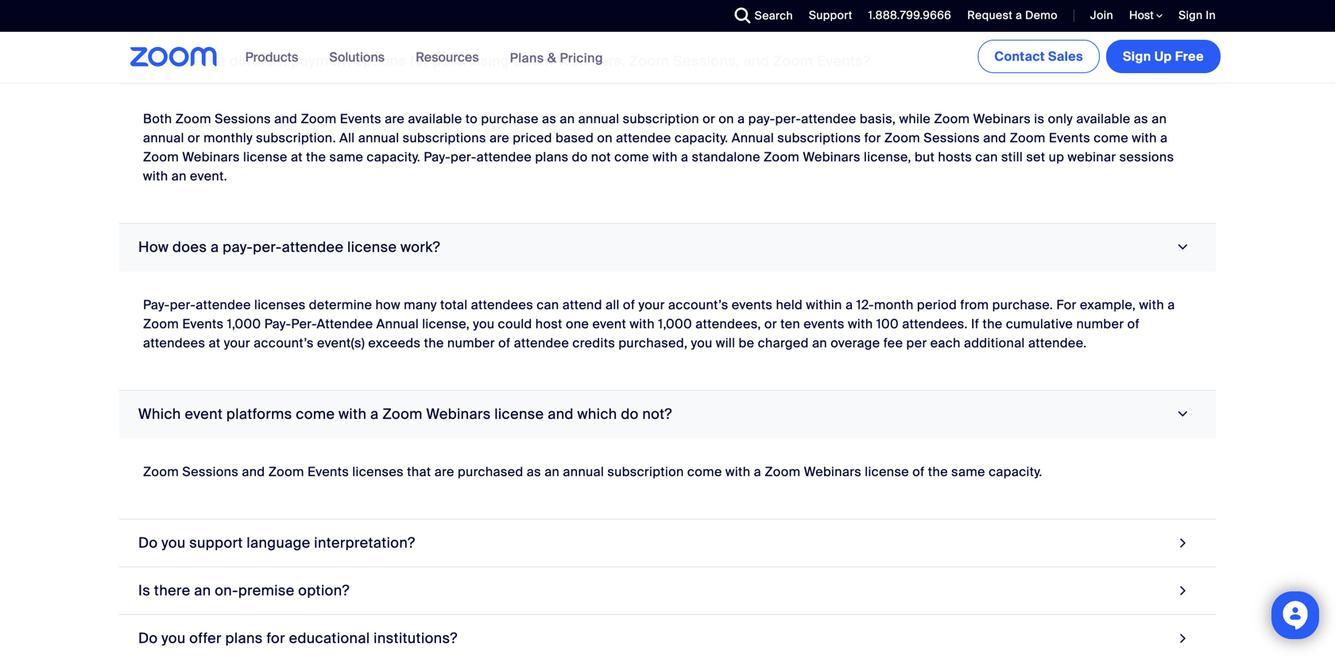 Task type: describe. For each thing, give the bounding box(es) containing it.
overage
[[831, 335, 881, 351]]

standalone
[[692, 149, 761, 165]]

and down platforms
[[242, 463, 265, 480]]

solutions
[[329, 49, 385, 66]]

work?
[[401, 238, 441, 256]]

right image for institutions?
[[1176, 628, 1191, 649]]

licenses inside pay-per-attendee licenses determine how many total attendees can attend all of your account's events held within a 12-month period from purchase. for example, with a zoom events 1,000 pay-per-attendee annual license, you could host one event with 1,000 attendees, or ten events with 100 attendees. if the cumulative number of attendees at your account's event(s) exceeds the number of attendee credits purchased, you will be charged an overage fee per each additional attendee.
[[254, 296, 306, 313]]

both zoom sessions and zoom events are available to purchase as an annual subscription or on a pay-per-attendee basis, while zoom webinars is only available as an annual or monthly subscription. all annual subscriptions are priced based on attendee capacity. annual subscriptions for zoom sessions and zoom events come with a zoom webinars license at the same capacity. pay-per-attendee plans do not come with a standalone zoom webinars license, but hosts can still set up webinar sessions with an event.
[[143, 110, 1175, 184]]

event.
[[190, 168, 227, 184]]

an left event.
[[172, 168, 187, 184]]

right image for license
[[1173, 240, 1194, 255]]

annual down which
[[563, 463, 604, 480]]

attendee right based
[[616, 130, 672, 146]]

many
[[404, 296, 437, 313]]

sign up free
[[1123, 48, 1205, 65]]

educational
[[289, 629, 370, 648]]

request a demo
[[968, 8, 1058, 23]]

annual down both
[[143, 130, 184, 146]]

are right that
[[435, 463, 455, 480]]

zoom inside pay-per-attendee licenses determine how many total attendees can attend all of your account's events held within a 12-month period from purchase. for example, with a zoom events 1,000 pay-per-attendee annual license, you could host one event with 1,000 attendees, or ten events with 100 attendees. if the cumulative number of attendees at your account's event(s) exceeds the number of attendee credits purchased, you will be charged an overage fee per each additional attendee.
[[143, 316, 179, 332]]

resources button
[[416, 32, 486, 83]]

1 vertical spatial your
[[224, 335, 250, 351]]

2 subscriptions from the left
[[778, 130, 861, 146]]

pay- inside both zoom sessions and zoom events are available to purchase as an annual subscription or on a pay-per-attendee basis, while zoom webinars is only available as an annual or monthly subscription. all annual subscriptions are priced based on attendee capacity. annual subscriptions for zoom sessions and zoom events come with a zoom webinars license at the same capacity. pay-per-attendee plans do not come with a standalone zoom webinars license, but hosts can still set up webinar sessions with an event.
[[749, 110, 776, 127]]

for
[[1057, 296, 1077, 313]]

sign in
[[1179, 8, 1216, 23]]

is there an on-premise option? button
[[119, 567, 1216, 615]]

1 vertical spatial sessions
[[924, 130, 980, 146]]

demo
[[1026, 8, 1058, 23]]

0 horizontal spatial on
[[597, 130, 613, 146]]

come up webinar
[[1094, 130, 1129, 146]]

join link up meetings navigation on the right of page
[[1091, 8, 1114, 23]]

not
[[591, 149, 611, 165]]

&
[[548, 49, 557, 66]]

at for attendees
[[209, 335, 221, 351]]

that
[[407, 463, 431, 480]]

and up still
[[984, 130, 1007, 146]]

payment
[[292, 52, 351, 70]]

right image inside is there an on-premise option? dropdown button
[[1176, 580, 1191, 601]]

0 horizontal spatial account's
[[254, 335, 314, 351]]

license inside both zoom sessions and zoom events are available to purchase as an annual subscription or on a pay-per-attendee basis, while zoom webinars is only available as an annual or monthly subscription. all annual subscriptions are priced based on attendee capacity. annual subscriptions for zoom sessions and zoom events come with a zoom webinars license at the same capacity. pay-per-attendee plans do not come with a standalone zoom webinars license, but hosts can still set up webinar sessions with an event.
[[243, 149, 288, 165]]

attendee down does
[[196, 296, 251, 313]]

1 horizontal spatial on
[[719, 110, 735, 127]]

pay- inside both zoom sessions and zoom events are available to purchase as an annual subscription or on a pay-per-attendee basis, while zoom webinars is only available as an annual or monthly subscription. all annual subscriptions are priced based on attendee capacity. annual subscriptions for zoom sessions and zoom events come with a zoom webinars license at the same capacity. pay-per-attendee plans do not come with a standalone zoom webinars license, but hosts can still set up webinar sessions with an event.
[[424, 149, 451, 165]]

per-
[[291, 316, 317, 332]]

0 horizontal spatial events
[[732, 296, 773, 313]]

for inside dropdown button
[[410, 52, 429, 70]]

not?
[[643, 405, 672, 423]]

in
[[1206, 8, 1216, 23]]

do you support language interpretation? button
[[119, 520, 1216, 567]]

same inside both zoom sessions and zoom events are available to purchase as an annual subscription or on a pay-per-attendee basis, while zoom webinars is only available as an annual or monthly subscription. all annual subscriptions are priced based on attendee capacity. annual subscriptions for zoom sessions and zoom events come with a zoom webinars license at the same capacity. pay-per-attendee plans do not come with a standalone zoom webinars license, but hosts can still set up webinar sessions with an event.
[[330, 149, 364, 165]]

which event platforms come with a zoom webinars license and which do not?
[[138, 405, 672, 423]]

1 subscriptions from the left
[[403, 130, 486, 146]]

come right 'not' at the left top
[[615, 149, 649, 165]]

ten
[[781, 316, 801, 332]]

host
[[536, 316, 563, 332]]

license, inside both zoom sessions and zoom events are available to purchase as an annual subscription or on a pay-per-attendee basis, while zoom webinars is only available as an annual or monthly subscription. all annual subscriptions are priced based on attendee capacity. annual subscriptions for zoom sessions and zoom events come with a zoom webinars license at the same capacity. pay-per-attendee plans do not come with a standalone zoom webinars license, but hosts can still set up webinar sessions with an event.
[[864, 149, 912, 165]]

attendee down host
[[514, 335, 569, 351]]

annual up based
[[579, 110, 620, 127]]

purchase.
[[993, 296, 1054, 313]]

attendee left basis,
[[802, 110, 857, 127]]

different
[[230, 52, 288, 70]]

pay-per-attendee licenses determine how many total attendees can attend all of your account's events held within a 12-month period from purchase. for example, with a zoom events 1,000 pay-per-attendee annual license, you could host one event with 1,000 attendees, or ten events with 100 attendees. if the cumulative number of attendees at your account's event(s) exceeds the number of attendee credits purchased, you will be charged an overage fee per each additional attendee.
[[143, 296, 1176, 351]]

up
[[1155, 48, 1173, 65]]

host
[[1130, 8, 1157, 23]]

1 horizontal spatial same
[[952, 463, 986, 480]]

100
[[877, 316, 899, 332]]

plans & pricing
[[510, 49, 603, 66]]

are down options
[[385, 110, 405, 127]]

events?
[[817, 52, 871, 70]]

be
[[739, 335, 755, 351]]

options
[[355, 52, 407, 70]]

how
[[138, 238, 169, 256]]

do inside dropdown button
[[621, 405, 639, 423]]

license inside how does a pay-per-attendee license work? dropdown button
[[347, 238, 397, 256]]

hosts
[[939, 149, 973, 165]]

for inside both zoom sessions and zoom events are available to purchase as an annual subscription or on a pay-per-attendee basis, while zoom webinars is only available as an annual or monthly subscription. all annual subscriptions are priced based on attendee capacity. annual subscriptions for zoom sessions and zoom events come with a zoom webinars license at the same capacity. pay-per-attendee plans do not come with a standalone zoom webinars license, but hosts can still set up webinar sessions with an event.
[[865, 130, 882, 146]]

come inside dropdown button
[[296, 405, 335, 423]]

you left offer
[[162, 629, 186, 648]]

webinars inside dropdown button
[[427, 405, 491, 423]]

what are the different payment options for purchasing zoom webinars, zoom sessions, and zoom events?
[[138, 52, 871, 70]]

all
[[340, 130, 355, 146]]

license, inside pay-per-attendee licenses determine how many total attendees can attend all of your account's events held within a 12-month period from purchase. for example, with a zoom events 1,000 pay-per-attendee annual license, you could host one event with 1,000 attendees, or ten events with 100 attendees. if the cumulative number of attendees at your account's event(s) exceeds the number of attendee credits purchased, you will be charged an overage fee per each additional attendee.
[[422, 316, 470, 332]]

right image
[[1176, 532, 1191, 554]]

1 vertical spatial capacity.
[[367, 149, 421, 165]]

an right the purchased
[[545, 463, 560, 480]]

additional
[[964, 335, 1025, 351]]

total
[[440, 296, 468, 313]]

2 horizontal spatial capacity.
[[989, 463, 1043, 480]]

exceeds
[[368, 335, 421, 351]]

attendee.
[[1029, 335, 1087, 351]]

sign for sign in
[[1179, 8, 1203, 23]]

webinars,
[[557, 52, 626, 70]]

each
[[931, 335, 961, 351]]

purchasing
[[433, 52, 510, 70]]

interpretation?
[[314, 534, 415, 552]]

2 1,000 from the left
[[658, 316, 693, 332]]

pricing
[[560, 49, 603, 66]]

0 horizontal spatial number
[[448, 335, 495, 351]]

from
[[961, 296, 989, 313]]

12-
[[857, 296, 875, 313]]

you left could
[[473, 316, 495, 332]]

annual inside both zoom sessions and zoom events are available to purchase as an annual subscription or on a pay-per-attendee basis, while zoom webinars is only available as an annual or monthly subscription. all annual subscriptions are priced based on attendee capacity. annual subscriptions for zoom sessions and zoom events come with a zoom webinars license at the same capacity. pay-per-attendee plans do not come with a standalone zoom webinars license, but hosts can still set up webinar sessions with an event.
[[732, 130, 774, 146]]

for inside dropdown button
[[267, 629, 285, 648]]

sessions,
[[673, 52, 740, 70]]

could
[[498, 316, 532, 332]]

attend
[[563, 296, 603, 313]]

per- inside how does a pay-per-attendee license work? dropdown button
[[253, 238, 282, 256]]

sign for sign up free
[[1123, 48, 1152, 65]]

purchased
[[458, 463, 524, 480]]

if
[[972, 316, 980, 332]]

which
[[138, 405, 181, 423]]

per- inside pay-per-attendee licenses determine how many total attendees can attend all of your account's events held within a 12-month period from purchase. for example, with a zoom events 1,000 pay-per-attendee annual license, you could host one event with 1,000 attendees, or ten events with 100 attendees. if the cumulative number of attendees at your account's event(s) exceeds the number of attendee credits purchased, you will be charged an overage fee per each additional attendee.
[[170, 296, 196, 313]]

what
[[138, 52, 174, 70]]

2 available from the left
[[1077, 110, 1131, 127]]

do for do you support language interpretation?
[[138, 534, 158, 552]]

contact sales
[[995, 48, 1084, 65]]

both
[[143, 110, 172, 127]]

set
[[1027, 149, 1046, 165]]

search
[[755, 8, 793, 23]]

only
[[1048, 110, 1074, 127]]

1 horizontal spatial licenses
[[353, 463, 404, 480]]

zoom inside dropdown button
[[383, 405, 423, 423]]

with inside dropdown button
[[339, 405, 367, 423]]

you left will
[[691, 335, 713, 351]]

priced
[[513, 130, 552, 146]]

how does a pay-per-attendee license work? button
[[119, 224, 1216, 271]]

attendee down priced
[[477, 149, 532, 165]]

monthly
[[204, 130, 253, 146]]

per
[[907, 335, 928, 351]]

period
[[917, 296, 957, 313]]

1.888.799.9666
[[869, 8, 952, 23]]

one
[[566, 316, 589, 332]]



Task type: locate. For each thing, give the bounding box(es) containing it.
you
[[473, 316, 495, 332], [691, 335, 713, 351], [162, 534, 186, 552], [162, 629, 186, 648]]

0 vertical spatial pay-
[[424, 149, 451, 165]]

option?
[[298, 582, 350, 600]]

right image inside do you offer plans for educational institutions? dropdown button
[[1176, 628, 1191, 649]]

you left support
[[162, 534, 186, 552]]

per-
[[776, 110, 802, 127], [451, 149, 477, 165], [253, 238, 282, 256], [170, 296, 196, 313]]

0 vertical spatial events
[[732, 296, 773, 313]]

your up platforms
[[224, 335, 250, 351]]

1 vertical spatial events
[[804, 316, 845, 332]]

the inside dropdown button
[[204, 52, 226, 70]]

can up host
[[537, 296, 559, 313]]

1 vertical spatial pay-
[[223, 238, 253, 256]]

0 vertical spatial your
[[639, 296, 665, 313]]

annual
[[579, 110, 620, 127], [143, 130, 184, 146], [358, 130, 400, 146], [563, 463, 604, 480]]

an left the overage
[[813, 335, 828, 351]]

pay- up 'standalone'
[[749, 110, 776, 127]]

0 horizontal spatial 1,000
[[227, 316, 261, 332]]

does
[[173, 238, 207, 256]]

for down premise
[[267, 629, 285, 648]]

an inside dropdown button
[[194, 582, 211, 600]]

are
[[178, 52, 200, 70], [385, 110, 405, 127], [490, 130, 510, 146], [435, 463, 455, 480]]

an up based
[[560, 110, 575, 127]]

free
[[1176, 48, 1205, 65]]

0 vertical spatial sessions
[[215, 110, 271, 127]]

attendees up could
[[471, 296, 534, 313]]

0 horizontal spatial do
[[572, 149, 588, 165]]

1 vertical spatial at
[[209, 335, 221, 351]]

on up 'not' at the left top
[[597, 130, 613, 146]]

can
[[976, 149, 998, 165], [537, 296, 559, 313]]

attendee up determine
[[282, 238, 344, 256]]

1 horizontal spatial capacity.
[[675, 130, 729, 146]]

at inside both zoom sessions and zoom events are available to purchase as an annual subscription or on a pay-per-attendee basis, while zoom webinars is only available as an annual or monthly subscription. all annual subscriptions are priced based on attendee capacity. annual subscriptions for zoom sessions and zoom events come with a zoom webinars license at the same capacity. pay-per-attendee plans do not come with a standalone zoom webinars license, but hosts can still set up webinar sessions with an event.
[[291, 149, 303, 165]]

which event platforms come with a zoom webinars license and which do not? button
[[119, 391, 1216, 438]]

1 vertical spatial annual
[[377, 316, 419, 332]]

event inside pay-per-attendee licenses determine how many total attendees can attend all of your account's events held within a 12-month period from purchase. for example, with a zoom events 1,000 pay-per-attendee annual license, you could host one event with 1,000 attendees, or ten events with 100 attendees. if the cumulative number of attendees at your account's event(s) exceeds the number of attendee credits purchased, you will be charged an overage fee per each additional attendee.
[[593, 316, 627, 332]]

1 horizontal spatial available
[[1077, 110, 1131, 127]]

0 vertical spatial do
[[572, 149, 588, 165]]

determine
[[309, 296, 372, 313]]

1 vertical spatial do
[[621, 405, 639, 423]]

0 vertical spatial on
[[719, 110, 735, 127]]

attendees.
[[903, 316, 968, 332]]

0 horizontal spatial pay-
[[143, 296, 170, 313]]

do you offer plans for educational institutions? button
[[119, 615, 1216, 655]]

and inside dropdown button
[[744, 52, 770, 70]]

0 vertical spatial do
[[138, 534, 158, 552]]

1 vertical spatial event
[[185, 405, 223, 423]]

language
[[247, 534, 311, 552]]

and inside dropdown button
[[548, 405, 574, 423]]

0 vertical spatial license,
[[864, 149, 912, 165]]

number down example,
[[1077, 316, 1125, 332]]

sign left up
[[1123, 48, 1152, 65]]

annual up exceeds
[[377, 316, 419, 332]]

banner
[[111, 32, 1224, 84]]

1 vertical spatial plans
[[225, 629, 263, 648]]

0 vertical spatial capacity.
[[675, 130, 729, 146]]

come down which event platforms come with a zoom webinars license and which do not? dropdown button
[[688, 463, 722, 480]]

1 horizontal spatial events
[[804, 316, 845, 332]]

for down basis,
[[865, 130, 882, 146]]

1 horizontal spatial do
[[621, 405, 639, 423]]

plans inside both zoom sessions and zoom events are available to purchase as an annual subscription or on a pay-per-attendee basis, while zoom webinars is only available as an annual or monthly subscription. all annual subscriptions are priced based on attendee capacity. annual subscriptions for zoom sessions and zoom events come with a zoom webinars license at the same capacity. pay-per-attendee plans do not come with a standalone zoom webinars license, but hosts can still set up webinar sessions with an event.
[[535, 149, 569, 165]]

annual right all
[[358, 130, 400, 146]]

0 vertical spatial at
[[291, 149, 303, 165]]

there
[[154, 582, 190, 600]]

do for do you offer plans for educational institutions?
[[138, 629, 158, 648]]

attendee
[[802, 110, 857, 127], [616, 130, 672, 146], [477, 149, 532, 165], [282, 238, 344, 256], [196, 296, 251, 313], [514, 335, 569, 351]]

subscription down not?
[[608, 463, 684, 480]]

1 horizontal spatial for
[[410, 52, 429, 70]]

sign inside sign up free button
[[1123, 48, 1152, 65]]

1 available from the left
[[408, 110, 462, 127]]

as up sessions at the top right of the page
[[1134, 110, 1149, 127]]

1 horizontal spatial as
[[542, 110, 557, 127]]

event right which at the left bottom of the page
[[185, 405, 223, 423]]

still
[[1002, 149, 1023, 165]]

event down the all on the top left of the page
[[593, 316, 627, 332]]

do down is
[[138, 629, 158, 648]]

0 horizontal spatial available
[[408, 110, 462, 127]]

and up subscription.
[[274, 110, 298, 127]]

join link
[[1079, 0, 1118, 32], [1091, 8, 1114, 23]]

plans & pricing link
[[510, 49, 603, 66], [510, 49, 603, 66]]

0 horizontal spatial or
[[188, 130, 200, 146]]

0 horizontal spatial sign
[[1123, 48, 1152, 65]]

1.888.799.9666 button
[[857, 0, 956, 32], [869, 8, 952, 23]]

0 horizontal spatial for
[[267, 629, 285, 648]]

subscriptions
[[403, 130, 486, 146], [778, 130, 861, 146]]

subscription
[[623, 110, 700, 127], [608, 463, 684, 480]]

subscription.
[[256, 130, 336, 146]]

0 vertical spatial annual
[[732, 130, 774, 146]]

plans down priced
[[535, 149, 569, 165]]

0 vertical spatial subscription
[[623, 110, 700, 127]]

0 horizontal spatial licenses
[[254, 296, 306, 313]]

contact
[[995, 48, 1046, 65]]

or up 'standalone'
[[703, 110, 716, 127]]

join link left host
[[1079, 0, 1118, 32]]

1 horizontal spatial account's
[[669, 296, 729, 313]]

products button
[[245, 32, 306, 83]]

0 horizontal spatial plans
[[225, 629, 263, 648]]

0 vertical spatial can
[[976, 149, 998, 165]]

as up priced
[[542, 110, 557, 127]]

offer
[[189, 629, 222, 648]]

1 horizontal spatial annual
[[732, 130, 774, 146]]

license, down total
[[422, 316, 470, 332]]

0 horizontal spatial event
[[185, 405, 223, 423]]

support
[[189, 534, 243, 552]]

licenses up per-
[[254, 296, 306, 313]]

and left which
[[548, 405, 574, 423]]

and
[[744, 52, 770, 70], [274, 110, 298, 127], [984, 130, 1007, 146], [548, 405, 574, 423], [242, 463, 265, 480]]

2 vertical spatial sessions
[[182, 463, 239, 480]]

but
[[915, 149, 935, 165]]

the inside both zoom sessions and zoom events are available to purchase as an annual subscription or on a pay-per-attendee basis, while zoom webinars is only available as an annual or monthly subscription. all annual subscriptions are priced based on attendee capacity. annual subscriptions for zoom sessions and zoom events come with a zoom webinars license at the same capacity. pay-per-attendee plans do not come with a standalone zoom webinars license, but hosts can still set up webinar sessions with an event.
[[306, 149, 326, 165]]

1 do from the top
[[138, 534, 158, 552]]

or left monthly
[[188, 130, 200, 146]]

0 vertical spatial plans
[[535, 149, 569, 165]]

0 vertical spatial number
[[1077, 316, 1125, 332]]

or inside pay-per-attendee licenses determine how many total attendees can attend all of your account's events held within a 12-month period from purchase. for example, with a zoom events 1,000 pay-per-attendee annual license, you could host one event with 1,000 attendees, or ten events with 100 attendees. if the cumulative number of attendees at your account's event(s) exceeds the number of attendee credits purchased, you will be charged an overage fee per each additional attendee.
[[765, 316, 778, 332]]

0 horizontal spatial as
[[527, 463, 541, 480]]

annual up 'standalone'
[[732, 130, 774, 146]]

2 vertical spatial or
[[765, 316, 778, 332]]

2 vertical spatial for
[[267, 629, 285, 648]]

1 vertical spatial attendees
[[143, 335, 205, 351]]

platforms
[[227, 405, 292, 423]]

available left to
[[408, 110, 462, 127]]

subscriptions down to
[[403, 130, 486, 146]]

at for license
[[291, 149, 303, 165]]

1 vertical spatial pay-
[[143, 296, 170, 313]]

example,
[[1081, 296, 1136, 313]]

product information navigation
[[233, 32, 615, 84]]

can inside pay-per-attendee licenses determine how many total attendees can attend all of your account's events held within a 12-month period from purchase. for example, with a zoom events 1,000 pay-per-attendee annual license, you could host one event with 1,000 attendees, or ten events with 100 attendees. if the cumulative number of attendees at your account's event(s) exceeds the number of attendee credits purchased, you will be charged an overage fee per each additional attendee.
[[537, 296, 559, 313]]

pay- right does
[[223, 238, 253, 256]]

available up webinar
[[1077, 110, 1131, 127]]

0 vertical spatial for
[[410, 52, 429, 70]]

the
[[204, 52, 226, 70], [306, 149, 326, 165], [983, 316, 1003, 332], [424, 335, 444, 351], [928, 463, 949, 480]]

which
[[578, 405, 618, 423]]

1 horizontal spatial pay-
[[265, 316, 291, 332]]

number down total
[[448, 335, 495, 351]]

1 vertical spatial subscription
[[608, 463, 684, 480]]

sessions
[[1120, 149, 1175, 165]]

1 horizontal spatial plans
[[535, 149, 569, 165]]

are right what
[[178, 52, 200, 70]]

do up is
[[138, 534, 158, 552]]

sessions up support
[[182, 463, 239, 480]]

1 vertical spatial on
[[597, 130, 613, 146]]

while
[[900, 110, 931, 127]]

to
[[466, 110, 478, 127]]

1 vertical spatial licenses
[[353, 463, 404, 480]]

2 do from the top
[[138, 629, 158, 648]]

products
[[245, 49, 298, 66]]

institutions?
[[374, 629, 458, 648]]

purchased,
[[619, 335, 688, 351]]

0 horizontal spatial annual
[[377, 316, 419, 332]]

0 horizontal spatial attendees
[[143, 335, 205, 351]]

annual
[[732, 130, 774, 146], [377, 316, 419, 332]]

0 vertical spatial same
[[330, 149, 364, 165]]

or
[[703, 110, 716, 127], [188, 130, 200, 146], [765, 316, 778, 332]]

based
[[556, 130, 594, 146]]

1 horizontal spatial or
[[703, 110, 716, 127]]

purchase
[[481, 110, 539, 127]]

1 1,000 from the left
[[227, 316, 261, 332]]

for
[[410, 52, 429, 70], [865, 130, 882, 146], [267, 629, 285, 648]]

subscription inside both zoom sessions and zoom events are available to purchase as an annual subscription or on a pay-per-attendee basis, while zoom webinars is only available as an annual or monthly subscription. all annual subscriptions are priced based on attendee capacity. annual subscriptions for zoom sessions and zoom events come with a zoom webinars license at the same capacity. pay-per-attendee plans do not come with a standalone zoom webinars license, but hosts can still set up webinar sessions with an event.
[[623, 110, 700, 127]]

an inside pay-per-attendee licenses determine how many total attendees can attend all of your account's events held within a 12-month period from purchase. for example, with a zoom events 1,000 pay-per-attendee annual license, you could host one event with 1,000 attendees, or ten events with 100 attendees. if the cumulative number of attendees at your account's event(s) exceeds the number of attendee credits purchased, you will be charged an overage fee per each additional attendee.
[[813, 335, 828, 351]]

resources
[[416, 49, 479, 66]]

zoom sessions and zoom events licenses that are purchased as an annual subscription come with a zoom webinars license of the same capacity.
[[143, 463, 1043, 480]]

0 horizontal spatial capacity.
[[367, 149, 421, 165]]

2 horizontal spatial as
[[1134, 110, 1149, 127]]

your up purchased,
[[639, 296, 665, 313]]

are down "purchase"
[[490, 130, 510, 146]]

1 horizontal spatial can
[[976, 149, 998, 165]]

is
[[1035, 110, 1045, 127]]

as right the purchased
[[527, 463, 541, 480]]

2 horizontal spatial or
[[765, 316, 778, 332]]

1 vertical spatial license,
[[422, 316, 470, 332]]

do
[[572, 149, 588, 165], [621, 405, 639, 423]]

1,000
[[227, 316, 261, 332], [658, 316, 693, 332]]

on up 'standalone'
[[719, 110, 735, 127]]

what are the different payment options for purchasing zoom webinars, zoom sessions, and zoom events? button
[[119, 38, 1216, 85]]

2 horizontal spatial pay-
[[424, 149, 451, 165]]

contact sales link
[[978, 40, 1100, 73]]

within
[[806, 296, 843, 313]]

support
[[809, 8, 853, 23]]

fee
[[884, 335, 903, 351]]

plans
[[535, 149, 569, 165], [225, 629, 263, 648]]

do down based
[[572, 149, 588, 165]]

events up attendees,
[[732, 296, 773, 313]]

request
[[968, 8, 1013, 23]]

come right platforms
[[296, 405, 335, 423]]

do you offer plans for educational institutions?
[[138, 629, 458, 648]]

0 vertical spatial attendees
[[471, 296, 534, 313]]

1 horizontal spatial license,
[[864, 149, 912, 165]]

attendee inside how does a pay-per-attendee license work? dropdown button
[[282, 238, 344, 256]]

license inside which event platforms come with a zoom webinars license and which do not? dropdown button
[[495, 405, 544, 423]]

1 vertical spatial do
[[138, 629, 158, 648]]

right image for zoom
[[1173, 407, 1194, 421]]

is
[[138, 582, 150, 600]]

0 horizontal spatial at
[[209, 335, 221, 351]]

subscriptions down basis,
[[778, 130, 861, 146]]

can left still
[[976, 149, 998, 165]]

attendees,
[[696, 316, 761, 332]]

subscription down what are the different payment options for purchasing zoom webinars, zoom sessions, and zoom events? dropdown button
[[623, 110, 700, 127]]

event inside dropdown button
[[185, 405, 223, 423]]

1 vertical spatial for
[[865, 130, 882, 146]]

are inside dropdown button
[[178, 52, 200, 70]]

sign up free button
[[1107, 40, 1221, 73]]

pay- inside dropdown button
[[223, 238, 253, 256]]

at inside pay-per-attendee licenses determine how many total attendees can attend all of your account's events held within a 12-month period from purchase. for example, with a zoom events 1,000 pay-per-attendee annual license, you could host one event with 1,000 attendees, or ten events with 100 attendees. if the cumulative number of attendees at your account's event(s) exceeds the number of attendee credits purchased, you will be charged an overage fee per each additional attendee.
[[209, 335, 221, 351]]

2 vertical spatial capacity.
[[989, 463, 1043, 480]]

1 vertical spatial can
[[537, 296, 559, 313]]

pay-
[[424, 149, 451, 165], [143, 296, 170, 313], [265, 316, 291, 332]]

2 vertical spatial pay-
[[265, 316, 291, 332]]

1 horizontal spatial number
[[1077, 316, 1125, 332]]

licenses left that
[[353, 463, 404, 480]]

license, left but
[[864, 149, 912, 165]]

1 horizontal spatial 1,000
[[658, 316, 693, 332]]

an left on-
[[194, 582, 211, 600]]

request a demo link
[[956, 0, 1062, 32], [968, 8, 1058, 23]]

attendees up which at the left bottom of the page
[[143, 335, 205, 351]]

host button
[[1130, 8, 1163, 23]]

capacity.
[[675, 130, 729, 146], [367, 149, 421, 165], [989, 463, 1043, 480]]

zoom
[[514, 52, 554, 70], [629, 52, 670, 70], [773, 52, 814, 70], [176, 110, 211, 127], [301, 110, 337, 127], [935, 110, 970, 127], [885, 130, 921, 146], [1010, 130, 1046, 146], [143, 149, 179, 165], [764, 149, 800, 165], [143, 316, 179, 332], [383, 405, 423, 423], [143, 463, 179, 480], [269, 463, 304, 480], [765, 463, 801, 480]]

how
[[376, 296, 401, 313]]

sessions up monthly
[[215, 110, 271, 127]]

events down within
[[804, 316, 845, 332]]

sessions up hosts
[[924, 130, 980, 146]]

webinar
[[1068, 149, 1117, 165]]

1,000 left per-
[[227, 316, 261, 332]]

1,000 up purchased,
[[658, 316, 693, 332]]

plans right offer
[[225, 629, 263, 648]]

event(s)
[[317, 335, 365, 351]]

0 horizontal spatial your
[[224, 335, 250, 351]]

webinars
[[974, 110, 1031, 127], [182, 149, 240, 165], [803, 149, 861, 165], [427, 405, 491, 423], [804, 463, 862, 480]]

and down search button
[[744, 52, 770, 70]]

1 horizontal spatial attendees
[[471, 296, 534, 313]]

for right options
[[410, 52, 429, 70]]

1 vertical spatial number
[[448, 335, 495, 351]]

0 vertical spatial event
[[593, 316, 627, 332]]

sign left "in"
[[1179, 8, 1203, 23]]

or left "ten"
[[765, 316, 778, 332]]

1 horizontal spatial sign
[[1179, 8, 1203, 23]]

1 vertical spatial same
[[952, 463, 986, 480]]

meetings navigation
[[975, 32, 1224, 76]]

0 vertical spatial account's
[[669, 296, 729, 313]]

an up sessions at the top right of the page
[[1152, 110, 1167, 127]]

0 vertical spatial sign
[[1179, 8, 1203, 23]]

0 horizontal spatial subscriptions
[[403, 130, 486, 146]]

1 horizontal spatial event
[[593, 316, 627, 332]]

1 vertical spatial or
[[188, 130, 200, 146]]

event
[[593, 316, 627, 332], [185, 405, 223, 423]]

events inside pay-per-attendee licenses determine how many total attendees can attend all of your account's events held within a 12-month period from purchase. for example, with a zoom events 1,000 pay-per-attendee annual license, you could host one event with 1,000 attendees, or ten events with 100 attendees. if the cumulative number of attendees at your account's event(s) exceeds the number of attendee credits purchased, you will be charged an overage fee per each additional attendee.
[[182, 316, 224, 332]]

do left not?
[[621, 405, 639, 423]]

can inside both zoom sessions and zoom events are available to purchase as an annual subscription or on a pay-per-attendee basis, while zoom webinars is only available as an annual or monthly subscription. all annual subscriptions are priced based on attendee capacity. annual subscriptions for zoom sessions and zoom events come with a zoom webinars license at the same capacity. pay-per-attendee plans do not come with a standalone zoom webinars license, but hosts can still set up webinar sessions with an event.
[[976, 149, 998, 165]]

0 vertical spatial or
[[703, 110, 716, 127]]

1 horizontal spatial subscriptions
[[778, 130, 861, 146]]

1 horizontal spatial your
[[639, 296, 665, 313]]

account's down per-
[[254, 335, 314, 351]]

right image
[[1173, 240, 1194, 255], [1173, 407, 1194, 421], [1176, 580, 1191, 601], [1176, 628, 1191, 649]]

do inside both zoom sessions and zoom events are available to purchase as an annual subscription or on a pay-per-attendee basis, while zoom webinars is only available as an annual or monthly subscription. all annual subscriptions are priced based on attendee capacity. annual subscriptions for zoom sessions and zoom events come with a zoom webinars license at the same capacity. pay-per-attendee plans do not come with a standalone zoom webinars license, but hosts can still set up webinar sessions with an event.
[[572, 149, 588, 165]]

sessions
[[215, 110, 271, 127], [924, 130, 980, 146], [182, 463, 239, 480]]

plans inside dropdown button
[[225, 629, 263, 648]]

1 horizontal spatial at
[[291, 149, 303, 165]]

zoom logo image
[[130, 47, 218, 67]]

right image inside how does a pay-per-attendee license work? dropdown button
[[1173, 240, 1194, 255]]

0 horizontal spatial can
[[537, 296, 559, 313]]

2 horizontal spatial for
[[865, 130, 882, 146]]

solutions button
[[329, 32, 392, 83]]

annual inside pay-per-attendee licenses determine how many total attendees can attend all of your account's events held within a 12-month period from purchase. for example, with a zoom events 1,000 pay-per-attendee annual license, you could host one event with 1,000 attendees, or ten events with 100 attendees. if the cumulative number of attendees at your account's event(s) exceeds the number of attendee credits purchased, you will be charged an overage fee per each additional attendee.
[[377, 316, 419, 332]]

account's up attendees,
[[669, 296, 729, 313]]

right image inside which event platforms come with a zoom webinars license and which do not? dropdown button
[[1173, 407, 1194, 421]]

1 vertical spatial sign
[[1123, 48, 1152, 65]]

banner containing contact sales
[[111, 32, 1224, 84]]

search button
[[723, 0, 797, 32]]

is there an on-premise option?
[[138, 582, 350, 600]]



Task type: vqa. For each thing, say whether or not it's contained in the screenshot.
cumulative
yes



